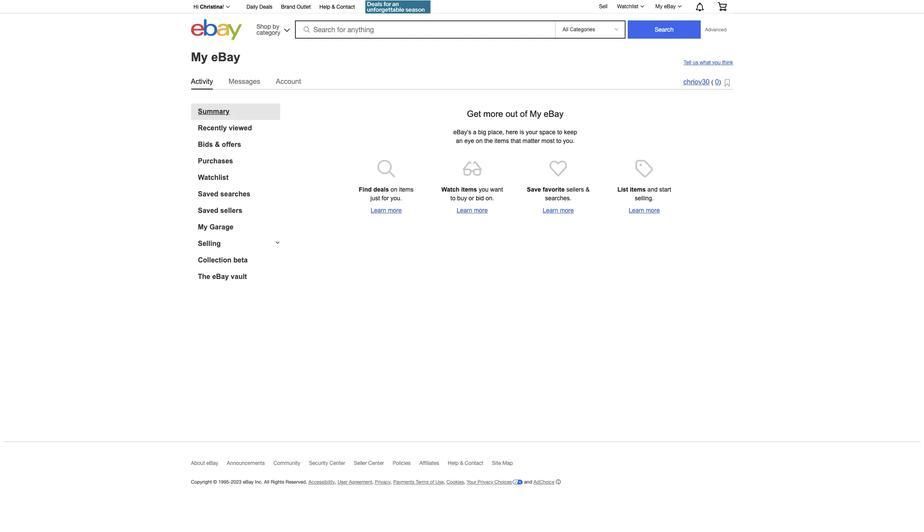 Task type: vqa. For each thing, say whether or not it's contained in the screenshot.
Outlet
yes



Task type: locate. For each thing, give the bounding box(es) containing it.
big
[[478, 128, 486, 135]]

learn
[[371, 207, 386, 214], [457, 207, 472, 214], [543, 207, 558, 214], [629, 207, 645, 214]]

of right out
[[520, 109, 528, 118]]

0 horizontal spatial you
[[479, 186, 489, 193]]

learn more link for searches.
[[526, 206, 591, 214]]

more down for
[[388, 207, 402, 214]]

1 horizontal spatial contact
[[465, 460, 484, 466]]

0 link
[[715, 78, 719, 86]]

watchlist
[[617, 3, 639, 10], [198, 174, 229, 181]]

2 learn from the left
[[457, 207, 472, 214]]

purchases link
[[198, 157, 280, 165]]

messages link
[[229, 76, 260, 87]]

hi
[[194, 4, 199, 10]]

help & contact inside account navigation
[[320, 4, 355, 10]]

use
[[436, 479, 444, 484]]

my
[[656, 3, 663, 10], [191, 50, 208, 64], [530, 109, 542, 118], [198, 223, 208, 231]]

0 vertical spatial help & contact link
[[320, 3, 355, 12]]

seller center link
[[354, 460, 393, 470]]

collection beta link
[[198, 256, 280, 264]]

user agreement link
[[338, 479, 372, 484]]

learn down 'just'
[[371, 207, 386, 214]]

cookies
[[447, 479, 464, 484]]

0 horizontal spatial sellers
[[220, 207, 242, 214]]

privacy right your at right bottom
[[478, 479, 493, 484]]

contact right outlet
[[337, 4, 355, 10]]

and inside and start selling.
[[648, 186, 658, 193]]

0 vertical spatial my ebay
[[656, 3, 676, 10]]

ebay inside account navigation
[[664, 3, 676, 10]]

of left use at bottom left
[[430, 479, 434, 484]]

1 horizontal spatial you
[[713, 59, 721, 65]]

help
[[320, 4, 330, 10], [448, 460, 459, 466]]

0 vertical spatial sellers
[[567, 186, 584, 193]]

center right security
[[330, 460, 345, 466]]

& right favorite
[[586, 186, 590, 193]]

to down watch
[[451, 194, 456, 201]]

0 horizontal spatial help & contact
[[320, 4, 355, 10]]

watchlist link up saved searches "link"
[[198, 174, 280, 181]]

you. down keep
[[563, 137, 575, 144]]

site
[[492, 460, 501, 466]]

0 horizontal spatial of
[[430, 479, 434, 484]]

& for bids & offers link at the top left of page
[[215, 141, 220, 148]]

1 horizontal spatial help & contact
[[448, 460, 484, 466]]

help & contact inside 'link'
[[448, 460, 484, 466]]

learn more down or
[[457, 207, 488, 214]]

& for help & contact 'link' in the account navigation
[[332, 4, 335, 10]]

more down searches.
[[560, 207, 574, 214]]

here
[[506, 128, 518, 135]]

& up cookies link
[[460, 460, 464, 466]]

and for adchoice
[[524, 479, 532, 484]]

items up "selling."
[[630, 186, 646, 193]]

4 learn from the left
[[629, 207, 645, 214]]

1 vertical spatial on
[[391, 186, 398, 193]]

contact for help & contact 'link' in the account navigation
[[337, 4, 355, 10]]

list
[[618, 186, 628, 193]]

& right outlet
[[332, 4, 335, 10]]

learn more link down searches.
[[526, 206, 591, 214]]

bids & offers link
[[198, 141, 280, 148]]

0 horizontal spatial help & contact link
[[320, 3, 355, 12]]

find
[[359, 186, 372, 193]]

1 vertical spatial my ebay
[[191, 50, 240, 64]]

contact inside account navigation
[[337, 4, 355, 10]]

account
[[276, 78, 301, 85]]

site map
[[492, 460, 513, 466]]

to right most
[[557, 137, 562, 144]]

(
[[712, 79, 714, 86]]

0 horizontal spatial help
[[320, 4, 330, 10]]

4 learn more from the left
[[629, 207, 660, 214]]

2 saved from the top
[[198, 207, 218, 214]]

saved up my garage
[[198, 207, 218, 214]]

payments terms of use link
[[393, 479, 444, 484]]

0 horizontal spatial you.
[[391, 194, 402, 201]]

1 vertical spatial sellers
[[220, 207, 242, 214]]

your privacy choices link
[[467, 479, 523, 484]]

my garage
[[198, 223, 234, 231]]

more left out
[[484, 109, 503, 118]]

saved up "saved sellers"
[[198, 190, 218, 198]]

contact up your at right bottom
[[465, 460, 484, 466]]

0 horizontal spatial center
[[330, 460, 345, 466]]

to left keep
[[557, 128, 563, 135]]

1 horizontal spatial watchlist
[[617, 3, 639, 10]]

1 horizontal spatial privacy
[[478, 479, 493, 484]]

help up cookies link
[[448, 460, 459, 466]]

1 vertical spatial help & contact
[[448, 460, 484, 466]]

get an extra 20% off image
[[366, 0, 431, 13]]

1 saved from the top
[[198, 190, 218, 198]]

you. inside ebay's a big place, here is your space to keep an eye on the items that matter most to you.
[[563, 137, 575, 144]]

items right deals
[[399, 186, 414, 193]]

1 learn from the left
[[371, 207, 386, 214]]

watchlist link right sell link
[[613, 1, 648, 12]]

get
[[467, 109, 481, 118]]

, left user
[[335, 479, 336, 484]]

learn more down "selling."
[[629, 207, 660, 214]]

1 horizontal spatial on
[[476, 137, 483, 144]]

and
[[648, 186, 658, 193], [524, 479, 532, 484]]

0 vertical spatial on
[[476, 137, 483, 144]]

on inside on items just for you.
[[391, 186, 398, 193]]

keep
[[564, 128, 577, 135]]

0 vertical spatial contact
[[337, 4, 355, 10]]

learn for selling.
[[629, 207, 645, 214]]

4 learn more link from the left
[[612, 206, 677, 214]]

more down bid at the top of the page
[[474, 207, 488, 214]]

0 vertical spatial help & contact
[[320, 4, 355, 10]]

learn more link down or
[[440, 206, 505, 214]]

None submit
[[628, 20, 701, 39]]

, left your at right bottom
[[464, 479, 465, 484]]

you want to buy or bid on.
[[451, 186, 503, 201]]

recently viewed link
[[198, 124, 280, 132]]

0 vertical spatial and
[[648, 186, 658, 193]]

learn more for selling.
[[629, 207, 660, 214]]

0 vertical spatial watchlist link
[[613, 1, 648, 12]]

1 horizontal spatial of
[[520, 109, 528, 118]]

center right seller
[[368, 460, 384, 466]]

selling button
[[191, 240, 280, 248]]

0 horizontal spatial on
[[391, 186, 398, 193]]

0 vertical spatial you.
[[563, 137, 575, 144]]

all
[[264, 479, 269, 484]]

items for on items just for you.
[[399, 186, 414, 193]]

learn down buy
[[457, 207, 472, 214]]

5 , from the left
[[464, 479, 465, 484]]

summary
[[198, 108, 230, 115]]

0 horizontal spatial watchlist link
[[198, 174, 280, 181]]

watchlist inside account navigation
[[617, 3, 639, 10]]

1 learn more link from the left
[[354, 206, 419, 214]]

find deals
[[359, 186, 389, 193]]

items for list items
[[630, 186, 646, 193]]

accessibility link
[[309, 479, 335, 484]]

1995-
[[218, 479, 231, 484]]

hi christina !
[[194, 4, 224, 10]]

what
[[700, 59, 711, 65]]

chriov30 link
[[684, 78, 710, 86]]

1 vertical spatial saved
[[198, 207, 218, 214]]

help & contact right outlet
[[320, 4, 355, 10]]

and up "selling."
[[648, 186, 658, 193]]

& right bids
[[215, 141, 220, 148]]

1 horizontal spatial sellers
[[567, 186, 584, 193]]

on down big
[[476, 137, 483, 144]]

my ebay inside my ebay link
[[656, 3, 676, 10]]

help & contact link right outlet
[[320, 3, 355, 12]]

think
[[722, 59, 733, 65]]

your shopping cart image
[[717, 2, 727, 11]]

1 center from the left
[[330, 460, 345, 466]]

shop by category banner
[[189, 0, 733, 42]]

0 horizontal spatial privacy
[[375, 479, 391, 484]]

matter
[[523, 137, 540, 144]]

sell link
[[595, 3, 612, 9]]

0 vertical spatial saved
[[198, 190, 218, 198]]

watchlist down purchases
[[198, 174, 229, 181]]

items inside on items just for you.
[[399, 186, 414, 193]]

of
[[520, 109, 528, 118], [430, 479, 434, 484]]

learn more
[[371, 207, 402, 214], [457, 207, 488, 214], [543, 207, 574, 214], [629, 207, 660, 214]]

, left privacy link
[[372, 479, 374, 484]]

learn more link
[[354, 206, 419, 214], [440, 206, 505, 214], [526, 206, 591, 214], [612, 206, 677, 214]]

0 vertical spatial you
[[713, 59, 721, 65]]

1 vertical spatial and
[[524, 479, 532, 484]]

list items
[[618, 186, 646, 193]]

my inside my garage "link"
[[198, 223, 208, 231]]

learn more link down "selling."
[[612, 206, 677, 214]]

items up or
[[461, 186, 477, 193]]

announcements
[[227, 460, 265, 466]]

2 learn more from the left
[[457, 207, 488, 214]]

3 learn more link from the left
[[526, 206, 591, 214]]

help right outlet
[[320, 4, 330, 10]]

by
[[273, 23, 279, 30]]

to
[[557, 128, 563, 135], [557, 137, 562, 144], [451, 194, 456, 201]]

1 vertical spatial you.
[[391, 194, 402, 201]]

my garage link
[[198, 223, 280, 231]]

1 horizontal spatial my ebay
[[656, 3, 676, 10]]

watchlist right sell link
[[617, 3, 639, 10]]

& inside account navigation
[[332, 4, 335, 10]]

learn for to
[[457, 207, 472, 214]]

2 , from the left
[[372, 479, 374, 484]]

privacy down "seller center" link
[[375, 479, 391, 484]]

help & contact up your at right bottom
[[448, 460, 484, 466]]

items down place,
[[495, 137, 509, 144]]

0 horizontal spatial watchlist
[[198, 174, 229, 181]]

to inside you want to buy or bid on.
[[451, 194, 456, 201]]

learn down searches.
[[543, 207, 558, 214]]

community link
[[274, 460, 309, 470]]

you up bid at the top of the page
[[479, 186, 489, 193]]

1 horizontal spatial watchlist link
[[613, 1, 648, 12]]

chriov30
[[684, 78, 710, 86]]

, left 'payments'
[[391, 479, 392, 484]]

1 learn more from the left
[[371, 207, 402, 214]]

items
[[495, 137, 509, 144], [399, 186, 414, 193], [461, 186, 477, 193], [630, 186, 646, 193]]

saved inside "link"
[[198, 190, 218, 198]]

0 vertical spatial watchlist
[[617, 3, 639, 10]]

affiliates
[[420, 460, 439, 466]]

outlet
[[297, 4, 311, 10]]

0 horizontal spatial and
[[524, 479, 532, 484]]

,
[[335, 479, 336, 484], [372, 479, 374, 484], [391, 479, 392, 484], [444, 479, 445, 484], [464, 479, 465, 484]]

saved
[[198, 190, 218, 198], [198, 207, 218, 214]]

and left adchoice
[[524, 479, 532, 484]]

account navigation
[[189, 0, 733, 15]]

0 horizontal spatial contact
[[337, 4, 355, 10]]

watchlist inside my ebay main content
[[198, 174, 229, 181]]

buy
[[457, 194, 467, 201]]

contact for the rightmost help & contact 'link'
[[465, 460, 484, 466]]

on right deals
[[391, 186, 398, 193]]

1 horizontal spatial center
[[368, 460, 384, 466]]

more down "selling."
[[646, 207, 660, 214]]

purchases
[[198, 157, 233, 164]]

1 vertical spatial of
[[430, 479, 434, 484]]

policies link
[[393, 460, 420, 470]]

help & contact link up your at right bottom
[[448, 460, 492, 470]]

site map link
[[492, 460, 522, 470]]

and for start
[[648, 186, 658, 193]]

1 vertical spatial watchlist
[[198, 174, 229, 181]]

3 learn from the left
[[543, 207, 558, 214]]

beta
[[234, 256, 248, 264]]

you. right for
[[391, 194, 402, 201]]

2 learn more link from the left
[[440, 206, 505, 214]]

place,
[[488, 128, 504, 135]]

2 vertical spatial to
[[451, 194, 456, 201]]

0 vertical spatial help
[[320, 4, 330, 10]]

1 vertical spatial contact
[[465, 460, 484, 466]]

daily deals
[[247, 4, 273, 10]]

watchlist for leftmost watchlist link
[[198, 174, 229, 181]]

!
[[223, 4, 224, 10]]

sellers down searches
[[220, 207, 242, 214]]

recently
[[198, 124, 227, 131]]

&
[[332, 4, 335, 10], [215, 141, 220, 148], [586, 186, 590, 193], [460, 460, 464, 466]]

1 vertical spatial help & contact link
[[448, 460, 492, 470]]

, left cookies
[[444, 479, 445, 484]]

2 center from the left
[[368, 460, 384, 466]]

1 horizontal spatial and
[[648, 186, 658, 193]]

0 vertical spatial of
[[520, 109, 528, 118]]

my ebay inside my ebay main content
[[191, 50, 240, 64]]

3 learn more from the left
[[543, 207, 574, 214]]

you left think
[[713, 59, 721, 65]]

none submit inside the shop by category banner
[[628, 20, 701, 39]]

user
[[338, 479, 348, 484]]

1 horizontal spatial help
[[448, 460, 459, 466]]

learn more for just
[[371, 207, 402, 214]]

1 vertical spatial you
[[479, 186, 489, 193]]

0 horizontal spatial my ebay
[[191, 50, 240, 64]]

learn more down for
[[371, 207, 402, 214]]

brand outlet link
[[281, 3, 311, 12]]

vault
[[231, 273, 247, 280]]

advanced
[[705, 27, 727, 32]]

you.
[[563, 137, 575, 144], [391, 194, 402, 201]]

learn more for searches.
[[543, 207, 574, 214]]

learn more down searches.
[[543, 207, 574, 214]]

learn down "selling."
[[629, 207, 645, 214]]

learn more link down for
[[354, 206, 419, 214]]

you inside you want to buy or bid on.
[[479, 186, 489, 193]]

sellers up searches.
[[567, 186, 584, 193]]

ebay's a big place, here is your space to keep an eye on the items that matter most to you.
[[453, 128, 577, 144]]

1 horizontal spatial you.
[[563, 137, 575, 144]]

& inside sellers & searches.
[[586, 186, 590, 193]]

1 vertical spatial watchlist link
[[198, 174, 280, 181]]



Task type: describe. For each thing, give the bounding box(es) containing it.
copyright
[[191, 479, 212, 484]]

selling
[[198, 240, 221, 247]]

for
[[382, 194, 389, 201]]

help inside account navigation
[[320, 4, 330, 10]]

want
[[490, 186, 503, 193]]

seller
[[354, 460, 367, 466]]

that
[[511, 137, 521, 144]]

shop
[[257, 23, 271, 30]]

1 , from the left
[[335, 479, 336, 484]]

an
[[456, 137, 463, 144]]

the ebay vault
[[198, 273, 247, 280]]

agreement
[[349, 479, 372, 484]]

my ebay link
[[651, 1, 686, 12]]

christina
[[200, 4, 223, 10]]

eye
[[465, 137, 474, 144]]

privacy link
[[375, 479, 391, 484]]

©
[[213, 479, 217, 484]]

account link
[[276, 76, 301, 87]]

more for you want to buy or bid on.
[[474, 207, 488, 214]]

on.
[[486, 194, 494, 201]]

learn more for to
[[457, 207, 488, 214]]

or
[[469, 194, 474, 201]]

about ebay
[[191, 460, 218, 466]]

my inside my ebay link
[[656, 3, 663, 10]]

advanced link
[[701, 21, 731, 38]]

category
[[257, 29, 280, 36]]

watchlist for topmost watchlist link
[[617, 3, 639, 10]]

4 , from the left
[[444, 479, 445, 484]]

most
[[542, 137, 555, 144]]

saved sellers
[[198, 207, 242, 214]]

and start selling.
[[635, 186, 671, 201]]

saved for saved searches
[[198, 190, 218, 198]]

policies
[[393, 460, 411, 466]]

choices
[[495, 479, 512, 484]]

saved searches link
[[198, 190, 280, 198]]

watch
[[442, 186, 460, 193]]

the ebay vault link
[[198, 273, 280, 281]]

seller center
[[354, 460, 384, 466]]

items inside ebay's a big place, here is your space to keep an eye on the items that matter most to you.
[[495, 137, 509, 144]]

learn for just
[[371, 207, 386, 214]]

3 , from the left
[[391, 479, 392, 484]]

bids & offers
[[198, 141, 241, 148]]

inc.
[[255, 479, 263, 484]]

deals
[[259, 4, 273, 10]]

0 vertical spatial to
[[557, 128, 563, 135]]

items for watch items
[[461, 186, 477, 193]]

more for on items just for you.
[[388, 207, 402, 214]]

security
[[309, 460, 328, 466]]

offers
[[222, 141, 241, 148]]

rights
[[271, 479, 284, 484]]

save
[[527, 186, 541, 193]]

sellers inside sellers & searches.
[[567, 186, 584, 193]]

searches
[[220, 190, 251, 198]]

help & contact link inside account navigation
[[320, 3, 355, 12]]

learn more link for selling.
[[612, 206, 677, 214]]

community
[[274, 460, 300, 466]]

activity link
[[191, 76, 213, 87]]

terms
[[416, 479, 429, 484]]

security center link
[[309, 460, 354, 470]]

center for seller center
[[368, 460, 384, 466]]

reserved.
[[286, 479, 307, 484]]

bids
[[198, 141, 213, 148]]

make this page your my ebay homepage image
[[725, 79, 730, 87]]

brand
[[281, 4, 295, 10]]

my ebay main content
[[3, 42, 921, 437]]

more for and start selling.
[[646, 207, 660, 214]]

adchoice link
[[534, 479, 561, 485]]

sellers & searches.
[[545, 186, 590, 201]]

1 horizontal spatial help & contact link
[[448, 460, 492, 470]]

saved sellers link
[[198, 207, 280, 214]]

selling.
[[635, 194, 654, 201]]

help & contact for help & contact 'link' in the account navigation
[[320, 4, 355, 10]]

saved for saved sellers
[[198, 207, 218, 214]]

of inside my ebay main content
[[520, 109, 528, 118]]

shop by category
[[257, 23, 280, 36]]

searches.
[[545, 194, 572, 201]]

security center
[[309, 460, 345, 466]]

2 privacy from the left
[[478, 479, 493, 484]]

learn more link for to
[[440, 206, 505, 214]]

you. inside on items just for you.
[[391, 194, 402, 201]]

on inside ebay's a big place, here is your space to keep an eye on the items that matter most to you.
[[476, 137, 483, 144]]

save favorite
[[527, 186, 565, 193]]

about ebay link
[[191, 460, 227, 470]]

1 privacy from the left
[[375, 479, 391, 484]]

space
[[540, 128, 556, 135]]

1 vertical spatial help
[[448, 460, 459, 466]]

your
[[467, 479, 476, 484]]

announcements link
[[227, 460, 274, 470]]

learn more link for just
[[354, 206, 419, 214]]

learn for searches.
[[543, 207, 558, 214]]

more for sellers & searches.
[[560, 207, 574, 214]]

center for security center
[[330, 460, 345, 466]]

the
[[484, 137, 493, 144]]

help & contact for the rightmost help & contact 'link'
[[448, 460, 484, 466]]

viewed
[[229, 124, 252, 131]]

your
[[526, 128, 538, 135]]

and adchoice
[[523, 479, 555, 484]]

saved searches
[[198, 190, 251, 198]]

shop by category button
[[253, 19, 292, 38]]

a
[[473, 128, 477, 135]]

0
[[715, 78, 719, 86]]

the
[[198, 273, 210, 280]]

chriov30 ( 0 )
[[684, 78, 721, 86]]

1 vertical spatial to
[[557, 137, 562, 144]]

start
[[660, 186, 671, 193]]

us
[[693, 59, 699, 65]]

adchoice
[[534, 479, 555, 484]]

daily deals link
[[247, 3, 273, 12]]

& for the rightmost help & contact 'link'
[[460, 460, 464, 466]]

deals
[[373, 186, 389, 193]]

favorite
[[543, 186, 565, 193]]

watch items
[[442, 186, 477, 193]]

Search for anything text field
[[296, 21, 554, 38]]

affiliates link
[[420, 460, 448, 470]]



